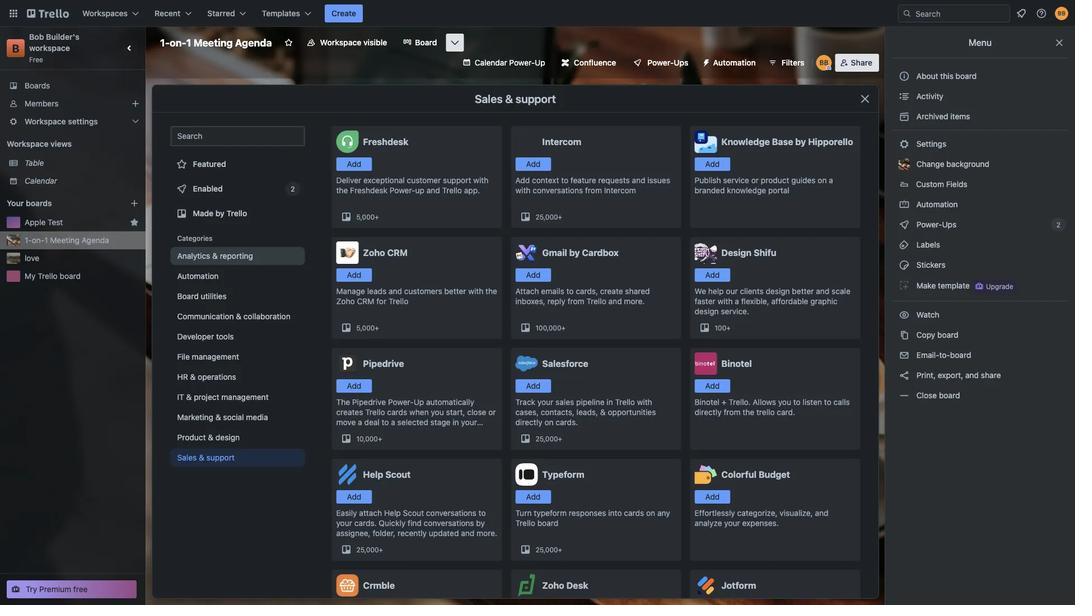 Task type: describe. For each thing, give the bounding box(es) containing it.
add button for binotel
[[695, 379, 731, 393]]

featured
[[193, 159, 226, 169]]

track your sales pipeline in trello with cases, contacts, leads, & opportunities directly on cards.
[[516, 398, 656, 427]]

add button for design shifu
[[695, 268, 731, 282]]

to inside easily attach help scout conversations to your cards.  quickly find conversations by assignee, folder, recently updated and more.
[[479, 509, 486, 518]]

board inside button
[[956, 71, 977, 81]]

1 vertical spatial conversations
[[426, 509, 477, 518]]

add for pipedrive
[[347, 381, 362, 391]]

10,000 +
[[357, 435, 382, 443]]

members link
[[0, 95, 146, 113]]

and inside the deliver exceptional customer support with the freshdesk power-up and trello app.
[[427, 186, 440, 195]]

we help our clients design better and scale faster with a flexible, affordable graphic design service.
[[695, 287, 851, 316]]

+ inside 'binotel + trello. allows you to listen to calls directly from the trello card.'
[[722, 398, 727, 407]]

from inside add context to feature requests and issues with conversations from intercom
[[586, 186, 602, 195]]

cards inside the pipedrive power-up automatically creates trello cards when you start, close or move a deal to a selected stage in your sales pipeline.
[[387, 408, 408, 417]]

expenses.
[[743, 519, 779, 528]]

custom fields
[[917, 180, 968, 189]]

automation button
[[698, 54, 763, 72]]

settings
[[915, 139, 947, 149]]

print, export, and share
[[915, 371, 1002, 380]]

and inside we help our clients design better and scale faster with a flexible, affordable graphic design service.
[[817, 287, 830, 296]]

close board link
[[893, 387, 1069, 405]]

customize views image
[[450, 37, 461, 48]]

with inside add context to feature requests and issues with conversations from intercom
[[516, 186, 531, 195]]

zoho for zoho crm
[[363, 247, 385, 258]]

knowledge
[[728, 186, 767, 195]]

developer
[[177, 332, 214, 341]]

board up print, export, and share
[[951, 351, 972, 360]]

confluence icon image
[[562, 59, 570, 67]]

+ for design shifu
[[727, 324, 731, 332]]

more. inside attach emails to cards, create shared inboxes, reply from trello and more.
[[625, 297, 645, 306]]

5,000 + for freshdesk
[[357, 213, 379, 221]]

0 horizontal spatial sales
[[177, 453, 197, 462]]

workspace for workspace views
[[7, 139, 49, 149]]

& for hr & operations link
[[190, 372, 196, 382]]

trello inside attach emails to cards, create shared inboxes, reply from trello and more.
[[587, 297, 607, 306]]

+ for intercom
[[558, 213, 563, 221]]

cardbox
[[582, 247, 619, 258]]

analyze
[[695, 519, 723, 528]]

labels link
[[893, 236, 1069, 254]]

communication & collaboration
[[177, 312, 291, 321]]

0 vertical spatial management
[[192, 352, 239, 361]]

add button for knowledge base by hipporello
[[695, 157, 731, 171]]

to left calls
[[825, 398, 832, 407]]

board down export,
[[940, 391, 961, 400]]

listen
[[803, 398, 823, 407]]

10,000
[[357, 435, 378, 443]]

& inside track your sales pipeline in trello with cases, contacts, leads, & opportunities directly on cards.
[[601, 408, 606, 417]]

agenda inside 'link'
[[82, 236, 109, 245]]

templates button
[[255, 4, 318, 22]]

up inside the pipedrive power-up automatically creates trello cards when you start, close or move a deal to a selected stage in your sales pipeline.
[[414, 398, 424, 407]]

+ for freshdesk
[[375, 213, 379, 221]]

0 horizontal spatial support
[[207, 453, 235, 462]]

add button for pipedrive
[[337, 379, 372, 393]]

0 vertical spatial pipedrive
[[363, 358, 404, 369]]

sm image for close board
[[899, 390, 911, 401]]

add for design shifu
[[706, 270, 720, 280]]

flexible,
[[742, 297, 770, 306]]

trello
[[757, 408, 775, 417]]

to up card.
[[794, 398, 801, 407]]

power-ups button
[[626, 54, 696, 72]]

cards,
[[576, 287, 599, 296]]

0 vertical spatial freshdesk
[[363, 136, 409, 147]]

customers
[[404, 287, 443, 296]]

when
[[410, 408, 429, 417]]

calendar for calendar
[[25, 176, 57, 185]]

views
[[50, 139, 72, 149]]

members
[[25, 99, 59, 108]]

workspace for workspace settings
[[25, 117, 66, 126]]

test
[[48, 218, 63, 227]]

categories
[[177, 234, 213, 242]]

primary element
[[0, 0, 1076, 27]]

25,000 + for help scout
[[357, 546, 383, 554]]

table link
[[25, 157, 139, 169]]

you inside 'binotel + trello. allows you to listen to calls directly from the trello card.'
[[779, 398, 792, 407]]

1 horizontal spatial up
[[535, 58, 546, 67]]

about this board button
[[893, 67, 1069, 85]]

sm image for power-ups
[[899, 219, 911, 230]]

faster
[[695, 297, 716, 306]]

hr
[[177, 372, 188, 382]]

your inside the pipedrive power-up automatically creates trello cards when you start, close or move a deal to a selected stage in your sales pipeline.
[[461, 418, 477, 427]]

5,000 for zoho crm
[[357, 324, 375, 332]]

upgrade button
[[973, 280, 1016, 293]]

calendar for calendar power-up
[[475, 58, 508, 67]]

pipeline.
[[357, 428, 388, 437]]

with inside we help our clients design better and scale faster with a flexible, affordable graphic design service.
[[718, 297, 733, 306]]

emails
[[542, 287, 565, 296]]

up
[[416, 186, 425, 195]]

a left deal
[[358, 418, 362, 427]]

cards. inside track your sales pipeline in trello with cases, contacts, leads, & opportunities directly on cards.
[[556, 418, 578, 427]]

custom
[[917, 180, 945, 189]]

affordable
[[772, 297, 809, 306]]

a left selected
[[391, 418, 396, 427]]

& for it & project management link on the left bottom
[[186, 393, 192, 402]]

+ for gmail by cardbox
[[562, 324, 566, 332]]

workspace for workspace visible
[[320, 38, 362, 47]]

pipeline
[[577, 398, 605, 407]]

publish
[[695, 176, 722, 185]]

add button for zoho crm
[[337, 268, 372, 282]]

freshdesk inside the deliver exceptional customer support with the freshdesk power-up and trello app.
[[350, 186, 388, 195]]

copy board link
[[893, 326, 1069, 344]]

change background
[[915, 159, 990, 169]]

board down love link
[[60, 272, 81, 281]]

0 vertical spatial intercom
[[543, 136, 582, 147]]

zoho inside the manage leads and customers better with the zoho crm for trello
[[337, 297, 355, 306]]

add button for colorful budget
[[695, 490, 731, 504]]

it
[[177, 393, 184, 402]]

directly inside track your sales pipeline in trello with cases, contacts, leads, & opportunities directly on cards.
[[516, 418, 543, 427]]

add for intercom
[[527, 159, 541, 169]]

1- inside 1-on-1 meeting agenda 'link'
[[25, 236, 32, 245]]

calendar power-up
[[475, 58, 546, 67]]

labels
[[915, 240, 941, 249]]

apple test link
[[25, 217, 126, 228]]

product
[[761, 176, 790, 185]]

agenda inside text box
[[235, 36, 272, 48]]

5,000 + for zoho crm
[[357, 324, 379, 332]]

to inside add context to feature requests and issues with conversations from intercom
[[562, 176, 569, 185]]

on- inside text box
[[170, 36, 186, 48]]

bob builder (bobbuilder40) image inside primary element
[[1056, 7, 1069, 20]]

bob builder's workspace free
[[29, 32, 82, 63]]

5,000 for freshdesk
[[357, 213, 375, 221]]

you inside the pipedrive power-up automatically creates trello cards when you start, close or move a deal to a selected stage in your sales pipeline.
[[431, 408, 444, 417]]

workspace navigation collapse icon image
[[122, 40, 138, 56]]

help inside easily attach help scout conversations to your cards.  quickly find conversations by assignee, folder, recently updated and more.
[[384, 509, 401, 518]]

sm image for make template
[[899, 280, 911, 291]]

2 for enabled
[[291, 185, 295, 193]]

& for "product & design" link
[[208, 433, 214, 442]]

trello inside track your sales pipeline in trello with cases, contacts, leads, & opportunities directly on cards.
[[616, 398, 635, 407]]

project
[[194, 393, 219, 402]]

+ for pipedrive
[[378, 435, 382, 443]]

for
[[377, 297, 387, 306]]

0 vertical spatial scout
[[386, 469, 411, 480]]

communication
[[177, 312, 234, 321]]

product
[[177, 433, 206, 442]]

stage
[[431, 418, 451, 427]]

design
[[722, 247, 752, 258]]

from inside 'binotel + trello. allows you to listen to calls directly from the trello card.'
[[724, 408, 741, 417]]

try premium free button
[[7, 581, 137, 598]]

activity
[[915, 92, 944, 101]]

print,
[[917, 371, 936, 380]]

about
[[917, 71, 939, 81]]

25,000 + for typeform
[[536, 546, 563, 554]]

+ for typeform
[[558, 546, 563, 554]]

your
[[7, 199, 24, 208]]

Board name text field
[[155, 34, 278, 52]]

turn typeform responses into cards on any trello board
[[516, 509, 671, 528]]

communication & collaboration link
[[171, 308, 305, 326]]

and inside effortlessly categorize, visualize, and analyze your expenses.
[[816, 509, 829, 518]]

add button for salesforce
[[516, 379, 552, 393]]

meeting inside text box
[[194, 36, 233, 48]]

operations
[[198, 372, 236, 382]]

+ for help scout
[[379, 546, 383, 554]]

meeting inside 'link'
[[50, 236, 80, 245]]

25,000 for salesforce
[[536, 435, 558, 443]]

bob
[[29, 32, 44, 41]]

better inside we help our clients design better and scale faster with a flexible, affordable graphic design service.
[[793, 287, 815, 296]]

service.
[[721, 307, 750, 316]]

marketing & social media
[[177, 413, 268, 422]]

add button for intercom
[[516, 157, 552, 171]]

knowledge base by hipporello
[[722, 136, 854, 147]]

1 horizontal spatial crm
[[388, 247, 408, 258]]

search image
[[903, 9, 912, 18]]

workspaces button
[[76, 4, 146, 22]]

the inside the deliver exceptional customer support with the freshdesk power-up and trello app.
[[337, 186, 348, 195]]

add for salesforce
[[527, 381, 541, 391]]

hipporello
[[809, 136, 854, 147]]

add board image
[[130, 199, 139, 208]]

& down calendar power-up
[[506, 92, 513, 105]]

folder,
[[373, 529, 396, 538]]

sm image for labels
[[899, 239, 911, 250]]

trello inside the manage leads and customers better with the zoho crm for trello
[[389, 297, 409, 306]]

your boards with 4 items element
[[7, 197, 113, 210]]

your inside easily attach help scout conversations to your cards.  quickly find conversations by assignee, folder, recently updated and more.
[[337, 519, 352, 528]]

desk
[[567, 580, 589, 591]]

& for communication & collaboration link at the left bottom of page
[[236, 312, 242, 321]]

a inside we help our clients design better and scale faster with a flexible, affordable graphic design service.
[[735, 297, 740, 306]]

0 horizontal spatial automation link
[[171, 267, 305, 285]]

2 horizontal spatial support
[[516, 92, 556, 105]]

Search text field
[[171, 126, 305, 146]]

feature
[[571, 176, 597, 185]]

workspace views
[[7, 139, 72, 149]]

trello right made
[[227, 209, 247, 218]]

0 vertical spatial sales & support
[[475, 92, 556, 105]]

inboxes,
[[516, 297, 546, 306]]

stickers
[[915, 260, 946, 270]]

to inside the pipedrive power-up automatically creates trello cards when you start, close or move a deal to a selected stage in your sales pipeline.
[[382, 418, 389, 427]]

custom fields button
[[893, 175, 1069, 193]]

workspace
[[29, 43, 70, 53]]

in inside the pipedrive power-up automatically creates trello cards when you start, close or move a deal to a selected stage in your sales pipeline.
[[453, 418, 459, 427]]

2 vertical spatial conversations
[[424, 519, 474, 528]]

add for freshdesk
[[347, 159, 362, 169]]

trello inside the pipedrive power-up automatically creates trello cards when you start, close or move a deal to a selected stage in your sales pipeline.
[[365, 408, 385, 417]]

sm image for stickers
[[899, 259, 911, 271]]

calendar link
[[25, 175, 139, 187]]

0 vertical spatial sales
[[475, 92, 503, 105]]

ups inside button
[[674, 58, 689, 67]]

sm image inside the automation button
[[698, 54, 714, 69]]

product & design link
[[171, 429, 305, 447]]

binotel for binotel
[[722, 358, 753, 369]]

jotform
[[722, 580, 757, 591]]



Task type: locate. For each thing, give the bounding box(es) containing it.
back to home image
[[27, 4, 69, 22]]

workspaces
[[82, 9, 128, 18]]

support down calendar power-up
[[516, 92, 556, 105]]

to left feature
[[562, 176, 569, 185]]

add button up "context"
[[516, 157, 552, 171]]

scout up find
[[403, 509, 424, 518]]

0 horizontal spatial cards.
[[355, 519, 377, 528]]

add button up deliver
[[337, 157, 372, 171]]

1 horizontal spatial cards
[[625, 509, 645, 518]]

more. right updated
[[477, 529, 498, 538]]

and inside the manage leads and customers better with the zoho crm for trello
[[389, 287, 402, 296]]

zoho up leads
[[363, 247, 385, 258]]

trello inside the deliver exceptional customer support with the freshdesk power-up and trello app.
[[442, 186, 462, 195]]

0 vertical spatial crm
[[388, 247, 408, 258]]

& right analytics
[[212, 251, 218, 261]]

up up the when
[[414, 398, 424, 407]]

1 better from the left
[[445, 287, 467, 296]]

4 sm image from the top
[[899, 239, 911, 250]]

contacts,
[[541, 408, 575, 417]]

1 horizontal spatial you
[[779, 398, 792, 407]]

zoho left desk
[[543, 580, 565, 591]]

1-on-1 meeting agenda inside 1-on-1 meeting agenda text box
[[160, 36, 272, 48]]

1 vertical spatial or
[[489, 408, 496, 417]]

in inside track your sales pipeline in trello with cases, contacts, leads, & opportunities directly on cards.
[[607, 398, 613, 407]]

confluence button
[[555, 54, 623, 72]]

trello right for
[[389, 297, 409, 306]]

sm image inside email-to-board link
[[899, 350, 911, 361]]

& right leads,
[[601, 408, 606, 417]]

25,000 + down folder,
[[357, 546, 383, 554]]

1 sm image from the top
[[899, 111, 911, 122]]

workspace inside "button"
[[320, 38, 362, 47]]

cards inside the turn typeform responses into cards on any trello board
[[625, 509, 645, 518]]

trello up opportunities
[[616, 398, 635, 407]]

tools
[[216, 332, 234, 341]]

board left 'utilities' at the top left
[[177, 292, 199, 301]]

add button for gmail by cardbox
[[516, 268, 552, 282]]

opportunities
[[608, 408, 656, 417]]

1 vertical spatial pipedrive
[[352, 398, 386, 407]]

25,000 down contacts,
[[536, 435, 558, 443]]

card.
[[777, 408, 796, 417]]

the
[[337, 186, 348, 195], [486, 287, 498, 296], [743, 408, 755, 417]]

0 vertical spatial bob builder (bobbuilder40) image
[[1056, 7, 1069, 20]]

& inside communication & collaboration link
[[236, 312, 242, 321]]

sm image for archived items
[[899, 111, 911, 122]]

1 horizontal spatial or
[[752, 176, 759, 185]]

crm inside the manage leads and customers better with the zoho crm for trello
[[357, 297, 375, 306]]

board for board
[[415, 38, 437, 47]]

crm
[[388, 247, 408, 258], [357, 297, 375, 306]]

with inside track your sales pipeline in trello with cases, contacts, leads, & opportunities directly on cards.
[[638, 398, 653, 407]]

1 vertical spatial ups
[[943, 220, 957, 229]]

your down close
[[461, 418, 477, 427]]

file management
[[177, 352, 239, 361]]

or right close
[[489, 408, 496, 417]]

free
[[73, 585, 88, 594]]

1 horizontal spatial automation link
[[893, 196, 1069, 214]]

add button for freshdesk
[[337, 157, 372, 171]]

sm image inside watch link
[[899, 309, 911, 321]]

0 horizontal spatial better
[[445, 287, 467, 296]]

1 horizontal spatial intercom
[[605, 186, 637, 195]]

to-
[[940, 351, 951, 360]]

1 vertical spatial cards
[[625, 509, 645, 518]]

2 vertical spatial automation
[[177, 272, 219, 281]]

0 horizontal spatial you
[[431, 408, 444, 417]]

board up to-
[[938, 330, 959, 340]]

1 horizontal spatial power-ups
[[915, 220, 959, 229]]

bob builder (bobbuilder40) image right filters
[[817, 55, 833, 71]]

with inside the deliver exceptional customer support with the freshdesk power-up and trello app.
[[474, 176, 489, 185]]

+ down deal
[[378, 435, 382, 443]]

by inside easily attach help scout conversations to your cards.  quickly find conversations by assignee, folder, recently updated and more.
[[477, 519, 485, 528]]

1 vertical spatial binotel
[[695, 398, 720, 407]]

0 vertical spatial power-ups
[[648, 58, 689, 67]]

1 horizontal spatial 1
[[186, 36, 191, 48]]

help up quickly
[[384, 509, 401, 518]]

1 vertical spatial 1
[[44, 236, 48, 245]]

0 vertical spatial automation
[[714, 58, 756, 67]]

our
[[726, 287, 738, 296]]

and inside add context to feature requests and issues with conversations from intercom
[[632, 176, 646, 185]]

leads,
[[577, 408, 599, 417]]

& inside analytics & reporting link
[[212, 251, 218, 261]]

+ left trello.
[[722, 398, 727, 407]]

1 vertical spatial 1-
[[25, 236, 32, 245]]

recent
[[155, 9, 181, 18]]

1 horizontal spatial from
[[586, 186, 602, 195]]

0 vertical spatial automation link
[[893, 196, 1069, 214]]

add context to feature requests and issues with conversations from intercom
[[516, 176, 671, 195]]

sales
[[475, 92, 503, 105], [177, 453, 197, 462]]

made
[[193, 209, 214, 218]]

intercom up "context"
[[543, 136, 582, 147]]

analytics & reporting
[[177, 251, 253, 261]]

free
[[29, 55, 43, 63]]

track
[[516, 398, 536, 407]]

Search field
[[912, 5, 1010, 22]]

apple
[[25, 218, 46, 227]]

25,000 + for salesforce
[[536, 435, 563, 443]]

25,000 + up gmail
[[536, 213, 563, 221]]

8 sm image from the top
[[899, 370, 911, 381]]

1 vertical spatial 5,000
[[357, 324, 375, 332]]

& inside hr & operations link
[[190, 372, 196, 382]]

typeform
[[534, 509, 567, 518]]

add for typeform
[[527, 492, 541, 502]]

and right updated
[[461, 529, 475, 538]]

1 vertical spatial zoho
[[337, 297, 355, 306]]

1 vertical spatial scout
[[403, 509, 424, 518]]

0 horizontal spatial board
[[177, 292, 199, 301]]

try
[[26, 585, 37, 594]]

on- down apple in the top left of the page
[[32, 236, 44, 245]]

1- inside 1-on-1 meeting agenda text box
[[160, 36, 170, 48]]

& for analytics & reporting link
[[212, 251, 218, 261]]

0 vertical spatial 1
[[186, 36, 191, 48]]

and right leads
[[389, 287, 402, 296]]

binotel inside 'binotel + trello. allows you to listen to calls directly from the trello card.'
[[695, 398, 720, 407]]

scout inside easily attach help scout conversations to your cards.  quickly find conversations by assignee, folder, recently updated and more.
[[403, 509, 424, 518]]

up
[[535, 58, 546, 67], [414, 398, 424, 407]]

0 vertical spatial more.
[[625, 297, 645, 306]]

scout up quickly
[[386, 469, 411, 480]]

zoho for zoho desk
[[543, 580, 565, 591]]

directly inside 'binotel + trello. allows you to listen to calls directly from the trello card.'
[[695, 408, 722, 417]]

the down trello.
[[743, 408, 755, 417]]

25,000 for intercom
[[536, 213, 558, 221]]

sm image
[[899, 111, 911, 122], [899, 138, 911, 150], [899, 219, 911, 230], [899, 239, 911, 250], [899, 259, 911, 271], [899, 309, 911, 321], [899, 350, 911, 361], [899, 370, 911, 381], [899, 390, 911, 401]]

close
[[917, 391, 938, 400]]

on inside the turn typeform responses into cards on any trello board
[[647, 509, 656, 518]]

sm image inside archived items link
[[899, 111, 911, 122]]

sm image for watch
[[899, 309, 911, 321]]

or inside the pipedrive power-up automatically creates trello cards when you start, close or move a deal to a selected stage in your sales pipeline.
[[489, 408, 496, 417]]

selected
[[398, 418, 429, 427]]

0 notifications image
[[1015, 7, 1029, 20]]

a inside publish service or product guides on a branded knowledge portal
[[830, 176, 834, 185]]

filters
[[782, 58, 805, 67]]

add for gmail by cardbox
[[527, 270, 541, 280]]

visualize,
[[780, 509, 814, 518]]

design up affordable
[[766, 287, 791, 296]]

sales down product
[[177, 453, 197, 462]]

archived items link
[[893, 108, 1069, 126]]

on for typeform
[[647, 509, 656, 518]]

0 vertical spatial cards.
[[556, 418, 578, 427]]

and left share
[[966, 371, 980, 380]]

my trello board link
[[25, 271, 139, 282]]

add button for help scout
[[337, 490, 372, 504]]

from down feature
[[586, 186, 602, 195]]

+ up gmail
[[558, 213, 563, 221]]

0 vertical spatial on
[[818, 176, 827, 185]]

2 sm image from the top
[[899, 138, 911, 150]]

starred icon image
[[130, 218, 139, 227]]

the inside the manage leads and customers better with the zoho crm for trello
[[486, 287, 498, 296]]

0 vertical spatial directly
[[695, 408, 722, 417]]

1-on-1 meeting agenda inside 1-on-1 meeting agenda 'link'
[[25, 236, 109, 245]]

close
[[468, 408, 487, 417]]

shifu
[[754, 247, 777, 258]]

board right this
[[956, 71, 977, 81]]

+ up 'zoho desk'
[[558, 546, 563, 554]]

sm image for email-to-board
[[899, 350, 911, 361]]

share
[[852, 58, 873, 67]]

1 vertical spatial meeting
[[50, 236, 80, 245]]

workspace inside popup button
[[25, 117, 66, 126]]

cards. inside easily attach help scout conversations to your cards.  quickly find conversations by assignee, folder, recently updated and more.
[[355, 519, 377, 528]]

+ for salesforce
[[558, 435, 563, 443]]

2 vertical spatial the
[[743, 408, 755, 417]]

power-ups inside power-ups button
[[648, 58, 689, 67]]

1 horizontal spatial sales & support
[[475, 92, 556, 105]]

recently
[[398, 529, 427, 538]]

& for marketing & social media 'link'
[[216, 413, 221, 422]]

1 horizontal spatial the
[[486, 287, 498, 296]]

sales inside track your sales pipeline in trello with cases, contacts, leads, & opportunities directly on cards.
[[556, 398, 575, 407]]

a right guides
[[830, 176, 834, 185]]

2 better from the left
[[793, 287, 815, 296]]

design down faster
[[695, 307, 719, 316]]

trello left app.
[[442, 186, 462, 195]]

assignee,
[[337, 529, 371, 538]]

1 vertical spatial intercom
[[605, 186, 637, 195]]

on left any on the right
[[647, 509, 656, 518]]

open information menu image
[[1037, 8, 1048, 19]]

100 +
[[715, 324, 731, 332]]

with up app.
[[474, 176, 489, 185]]

the inside 'binotel + trello. allows you to listen to calls directly from the trello card.'
[[743, 408, 755, 417]]

the down deliver
[[337, 186, 348, 195]]

0 horizontal spatial bob builder (bobbuilder40) image
[[817, 55, 833, 71]]

cases,
[[516, 408, 539, 417]]

sales & support down product & design
[[177, 453, 235, 462]]

boards
[[26, 199, 52, 208]]

2 for power-ups
[[1057, 221, 1061, 229]]

25,000 for help scout
[[357, 546, 379, 554]]

& for sales & support link
[[199, 453, 204, 462]]

up left confluence icon
[[535, 58, 546, 67]]

sales down move
[[337, 428, 355, 437]]

automation link
[[893, 196, 1069, 214], [171, 267, 305, 285]]

25,000 down "assignee,"
[[357, 546, 379, 554]]

2 horizontal spatial design
[[766, 287, 791, 296]]

allows
[[753, 398, 777, 407]]

you up stage
[[431, 408, 444, 417]]

25,000 + for intercom
[[536, 213, 563, 221]]

easily
[[337, 509, 357, 518]]

1 horizontal spatial cards.
[[556, 418, 578, 427]]

& right it
[[186, 393, 192, 402]]

power- inside button
[[648, 58, 674, 67]]

analytics
[[177, 251, 210, 261]]

1 vertical spatial more.
[[477, 529, 498, 538]]

1 vertical spatial power-ups
[[915, 220, 959, 229]]

and right up
[[427, 186, 440, 195]]

agenda up love link
[[82, 236, 109, 245]]

workspace down members
[[25, 117, 66, 126]]

by
[[796, 136, 807, 147], [216, 209, 225, 218], [570, 247, 580, 258], [477, 519, 485, 528]]

1-on-1 meeting agenda down apple test link
[[25, 236, 109, 245]]

with up opportunities
[[638, 398, 653, 407]]

1 vertical spatial sales
[[337, 428, 355, 437]]

add button up manage
[[337, 268, 372, 282]]

freshdesk up exceptional
[[363, 136, 409, 147]]

0 horizontal spatial sales & support
[[177, 453, 235, 462]]

cards up selected
[[387, 408, 408, 417]]

1 5,000 from the top
[[357, 213, 375, 221]]

& right product
[[208, 433, 214, 442]]

1 vertical spatial automation link
[[171, 267, 305, 285]]

0 horizontal spatial in
[[453, 418, 459, 427]]

make
[[917, 281, 937, 290]]

any
[[658, 509, 671, 518]]

0 vertical spatial sales
[[556, 398, 575, 407]]

branded
[[695, 186, 725, 195]]

9 sm image from the top
[[899, 390, 911, 401]]

support down product & design
[[207, 453, 235, 462]]

featured link
[[171, 153, 305, 175]]

move
[[337, 418, 356, 427]]

2 horizontal spatial automation
[[915, 200, 959, 209]]

trello down cards,
[[587, 297, 607, 306]]

1 horizontal spatial on-
[[170, 36, 186, 48]]

better right customers
[[445, 287, 467, 296]]

manage leads and customers better with the zoho crm for trello
[[337, 287, 498, 306]]

7 sm image from the top
[[899, 350, 911, 361]]

1 vertical spatial crm
[[357, 297, 375, 306]]

2 5,000 from the top
[[357, 324, 375, 332]]

6 sm image from the top
[[899, 309, 911, 321]]

sm image for activity
[[899, 91, 911, 102]]

quickly
[[379, 519, 406, 528]]

0 horizontal spatial directly
[[516, 418, 543, 427]]

1 inside text box
[[186, 36, 191, 48]]

developer tools
[[177, 332, 234, 341]]

board link
[[396, 34, 444, 52]]

0 vertical spatial 5,000 +
[[357, 213, 379, 221]]

1 vertical spatial management
[[222, 393, 269, 402]]

it & project management link
[[171, 388, 305, 406]]

1 vertical spatial 2
[[1057, 221, 1061, 229]]

automation inside button
[[714, 58, 756, 67]]

meeting down the starred
[[194, 36, 233, 48]]

power- inside the deliver exceptional customer support with the freshdesk power-up and trello app.
[[390, 186, 416, 195]]

automation link down analytics & reporting link
[[171, 267, 305, 285]]

1
[[186, 36, 191, 48], [44, 236, 48, 245]]

1 vertical spatial sales
[[177, 453, 197, 462]]

or inside publish service or product guides on a branded knowledge portal
[[752, 176, 759, 185]]

the left "attach"
[[486, 287, 498, 296]]

and up graphic
[[817, 287, 830, 296]]

conversations inside add context to feature requests and issues with conversations from intercom
[[533, 186, 583, 195]]

create
[[332, 9, 356, 18]]

to
[[562, 176, 569, 185], [567, 287, 574, 296], [794, 398, 801, 407], [825, 398, 832, 407], [382, 418, 389, 427], [479, 509, 486, 518]]

binotel for binotel + trello. allows you to listen to calls directly from the trello card.
[[695, 398, 720, 407]]

2 5,000 + from the top
[[357, 324, 379, 332]]

leads
[[367, 287, 387, 296]]

ups
[[674, 58, 689, 67], [943, 220, 957, 229]]

sm image inside labels link
[[899, 239, 911, 250]]

1 vertical spatial on-
[[32, 236, 44, 245]]

better inside the manage leads and customers better with the zoho crm for trello
[[445, 287, 467, 296]]

25,000 + down typeform
[[536, 546, 563, 554]]

cards right into
[[625, 509, 645, 518]]

on inside track your sales pipeline in trello with cases, contacts, leads, & opportunities directly on cards.
[[545, 418, 554, 427]]

trello inside the turn typeform responses into cards on any trello board
[[516, 519, 536, 528]]

add for binotel
[[706, 381, 720, 391]]

sm image inside "print, export, and share" link
[[899, 370, 911, 381]]

workspace settings
[[25, 117, 98, 126]]

bob builder (bobbuilder40) image
[[1056, 7, 1069, 20], [817, 55, 833, 71]]

items
[[951, 112, 971, 121]]

visible
[[364, 38, 387, 47]]

& down the board utilities 'link'
[[236, 312, 242, 321]]

ups up labels link
[[943, 220, 957, 229]]

2 horizontal spatial from
[[724, 408, 741, 417]]

pipedrive inside the pipedrive power-up automatically creates trello cards when you start, close or move a deal to a selected stage in your sales pipeline.
[[352, 398, 386, 407]]

1 inside 'link'
[[44, 236, 48, 245]]

+ for zoho crm
[[375, 324, 379, 332]]

to inside attach emails to cards, create shared inboxes, reply from trello and more.
[[567, 287, 574, 296]]

0 horizontal spatial ups
[[674, 58, 689, 67]]

1 vertical spatial from
[[568, 297, 585, 306]]

cards. down attach on the left of page
[[355, 519, 377, 528]]

0 horizontal spatial calendar
[[25, 176, 57, 185]]

categorize,
[[738, 509, 778, 518]]

sm image inside activity link
[[899, 91, 911, 102]]

0 vertical spatial design
[[766, 287, 791, 296]]

add button up "attach"
[[516, 268, 552, 282]]

board inside 'link'
[[177, 292, 199, 301]]

& inside marketing & social media 'link'
[[216, 413, 221, 422]]

1 horizontal spatial agenda
[[235, 36, 272, 48]]

and left issues
[[632, 176, 646, 185]]

with inside the manage leads and customers better with the zoho crm for trello
[[469, 287, 484, 296]]

more. inside easily attach help scout conversations to your cards.  quickly find conversations by assignee, folder, recently updated and more.
[[477, 529, 498, 538]]

0 vertical spatial or
[[752, 176, 759, 185]]

3 sm image from the top
[[899, 219, 911, 230]]

ups left the automation button
[[674, 58, 689, 67]]

cards. down contacts,
[[556, 418, 578, 427]]

workspace visible button
[[300, 34, 394, 52]]

add button up effortlessly at the right bottom
[[695, 490, 731, 504]]

0 horizontal spatial 1
[[44, 236, 48, 245]]

5,000 + down for
[[357, 324, 379, 332]]

or up knowledge at right top
[[752, 176, 759, 185]]

on inside publish service or product guides on a branded knowledge portal
[[818, 176, 827, 185]]

1-on-1 meeting agenda link
[[25, 235, 139, 246]]

sm image inside close board link
[[899, 390, 911, 401]]

sm image inside stickers link
[[899, 259, 911, 271]]

add for knowledge base by hipporello
[[706, 159, 720, 169]]

1 horizontal spatial 1-
[[160, 36, 170, 48]]

email-
[[917, 351, 940, 360]]

sm image
[[698, 54, 714, 69], [899, 91, 911, 102], [899, 199, 911, 210], [899, 280, 911, 291], [899, 330, 911, 341]]

help down 10,000 +
[[363, 469, 384, 480]]

activity link
[[893, 87, 1069, 105]]

sm image for automation
[[899, 199, 911, 210]]

0 vertical spatial binotel
[[722, 358, 753, 369]]

social
[[223, 413, 244, 422]]

& inside it & project management link
[[186, 393, 192, 402]]

base
[[773, 136, 794, 147]]

+ down contacts,
[[558, 435, 563, 443]]

1 horizontal spatial ups
[[943, 220, 957, 229]]

add for help scout
[[347, 492, 362, 502]]

25,000 down "context"
[[536, 213, 558, 221]]

2 vertical spatial zoho
[[543, 580, 565, 591]]

1 vertical spatial the
[[486, 287, 498, 296]]

5 sm image from the top
[[899, 259, 911, 271]]

0 vertical spatial board
[[415, 38, 437, 47]]

& inside sales & support link
[[199, 453, 204, 462]]

shared
[[626, 287, 650, 296]]

sales
[[556, 398, 575, 407], [337, 428, 355, 437]]

0 horizontal spatial automation
[[177, 272, 219, 281]]

on- inside 'link'
[[32, 236, 44, 245]]

calls
[[834, 398, 851, 407]]

0 horizontal spatial help
[[363, 469, 384, 480]]

0 horizontal spatial agenda
[[82, 236, 109, 245]]

this member is an admin of this board. image
[[827, 66, 832, 71]]

add button up 'turn'
[[516, 490, 552, 504]]

colorful
[[722, 469, 757, 480]]

and inside attach emails to cards, create shared inboxes, reply from trello and more.
[[609, 297, 622, 306]]

0 horizontal spatial cards
[[387, 408, 408, 417]]

add for colorful budget
[[706, 492, 720, 502]]

file management link
[[171, 348, 305, 366]]

0 vertical spatial 2
[[291, 185, 295, 193]]

board for board utilities
[[177, 292, 199, 301]]

freshdesk down exceptional
[[350, 186, 388, 195]]

5,000 down deliver
[[357, 213, 375, 221]]

background
[[947, 159, 990, 169]]

attach
[[516, 287, 539, 296]]

your inside effortlessly categorize, visualize, and analyze your expenses.
[[725, 519, 741, 528]]

template
[[939, 281, 971, 290]]

add button for typeform
[[516, 490, 552, 504]]

media
[[246, 413, 268, 422]]

add for zoho crm
[[347, 270, 362, 280]]

star or unstar board image
[[285, 38, 293, 47]]

1 horizontal spatial in
[[607, 398, 613, 407]]

your inside track your sales pipeline in trello with cases, contacts, leads, & opportunities directly on cards.
[[538, 398, 554, 407]]

0 vertical spatial help
[[363, 469, 384, 480]]

crm down leads
[[357, 297, 375, 306]]

design shifu
[[722, 247, 777, 258]]

from down trello.
[[724, 408, 741, 417]]

power- inside the pipedrive power-up automatically creates trello cards when you start, close or move a deal to a selected stage in your sales pipeline.
[[388, 398, 414, 407]]

+ down service.
[[727, 324, 731, 332]]

archived items
[[915, 112, 971, 121]]

0 horizontal spatial intercom
[[543, 136, 582, 147]]

from inside attach emails to cards, create shared inboxes, reply from trello and more.
[[568, 297, 585, 306]]

0 vertical spatial support
[[516, 92, 556, 105]]

copy board
[[915, 330, 959, 340]]

intercom inside add context to feature requests and issues with conversations from intercom
[[605, 186, 637, 195]]

0 vertical spatial zoho
[[363, 247, 385, 258]]

0 vertical spatial you
[[779, 398, 792, 407]]

1 vertical spatial help
[[384, 509, 401, 518]]

add inside add context to feature requests and issues with conversations from intercom
[[516, 176, 530, 185]]

confluence
[[574, 58, 617, 67]]

made by trello link
[[171, 202, 305, 225]]

2 vertical spatial design
[[216, 433, 240, 442]]

25,000 for typeform
[[536, 546, 558, 554]]

add button up trello.
[[695, 379, 731, 393]]

1 vertical spatial design
[[695, 307, 719, 316]]

publish service or product guides on a branded knowledge portal
[[695, 176, 834, 195]]

on for knowledge base by hipporello
[[818, 176, 827, 185]]

responses
[[569, 509, 607, 518]]

sm image for print, export, and share
[[899, 370, 911, 381]]

product & design
[[177, 433, 240, 442]]

the
[[337, 398, 350, 407]]

exceptional
[[364, 176, 405, 185]]

1 horizontal spatial better
[[793, 287, 815, 296]]

zoho down manage
[[337, 297, 355, 306]]

and inside easily attach help scout conversations to your cards.  quickly find conversations by assignee, folder, recently updated and more.
[[461, 529, 475, 538]]

0 vertical spatial cards
[[387, 408, 408, 417]]

make template
[[915, 281, 971, 290]]

enabled
[[193, 184, 223, 193]]

trello down 'turn'
[[516, 519, 536, 528]]

sm image for copy board
[[899, 330, 911, 341]]

meeting
[[194, 36, 233, 48], [50, 236, 80, 245]]

support inside the deliver exceptional customer support with the freshdesk power-up and trello app.
[[443, 176, 472, 185]]

sm image inside copy board link
[[899, 330, 911, 341]]

0 vertical spatial in
[[607, 398, 613, 407]]

1 horizontal spatial 2
[[1057, 221, 1061, 229]]

1 5,000 + from the top
[[357, 213, 379, 221]]

& inside "product & design" link
[[208, 433, 214, 442]]

design inside "product & design" link
[[216, 433, 240, 442]]

sales up contacts,
[[556, 398, 575, 407]]

1 horizontal spatial design
[[695, 307, 719, 316]]

sales inside the pipedrive power-up automatically creates trello cards when you start, close or move a deal to a selected stage in your sales pipeline.
[[337, 428, 355, 437]]

on down contacts,
[[545, 418, 554, 427]]

0 vertical spatial workspace
[[320, 38, 362, 47]]

gmail
[[543, 247, 568, 258]]

0 vertical spatial up
[[535, 58, 546, 67]]

5,000 + up 'zoho crm'
[[357, 213, 379, 221]]

sm image for settings
[[899, 138, 911, 150]]

board inside the turn typeform responses into cards on any trello board
[[538, 519, 559, 528]]

& down product & design
[[199, 453, 204, 462]]

trello right "my"
[[38, 272, 58, 281]]

marketing
[[177, 413, 213, 422]]

0 horizontal spatial power-ups
[[648, 58, 689, 67]]

export,
[[939, 371, 964, 380]]

pipedrive
[[363, 358, 404, 369], [352, 398, 386, 407]]

design down marketing & social media
[[216, 433, 240, 442]]

create
[[601, 287, 624, 296]]

trello
[[442, 186, 462, 195], [227, 209, 247, 218], [38, 272, 58, 281], [389, 297, 409, 306], [587, 297, 607, 306], [616, 398, 635, 407], [365, 408, 385, 417], [516, 519, 536, 528]]

1- up love
[[25, 236, 32, 245]]

add button up the
[[337, 379, 372, 393]]

1-on-1 meeting agenda down the starred
[[160, 36, 272, 48]]



Task type: vqa. For each thing, say whether or not it's contained in the screenshot.


